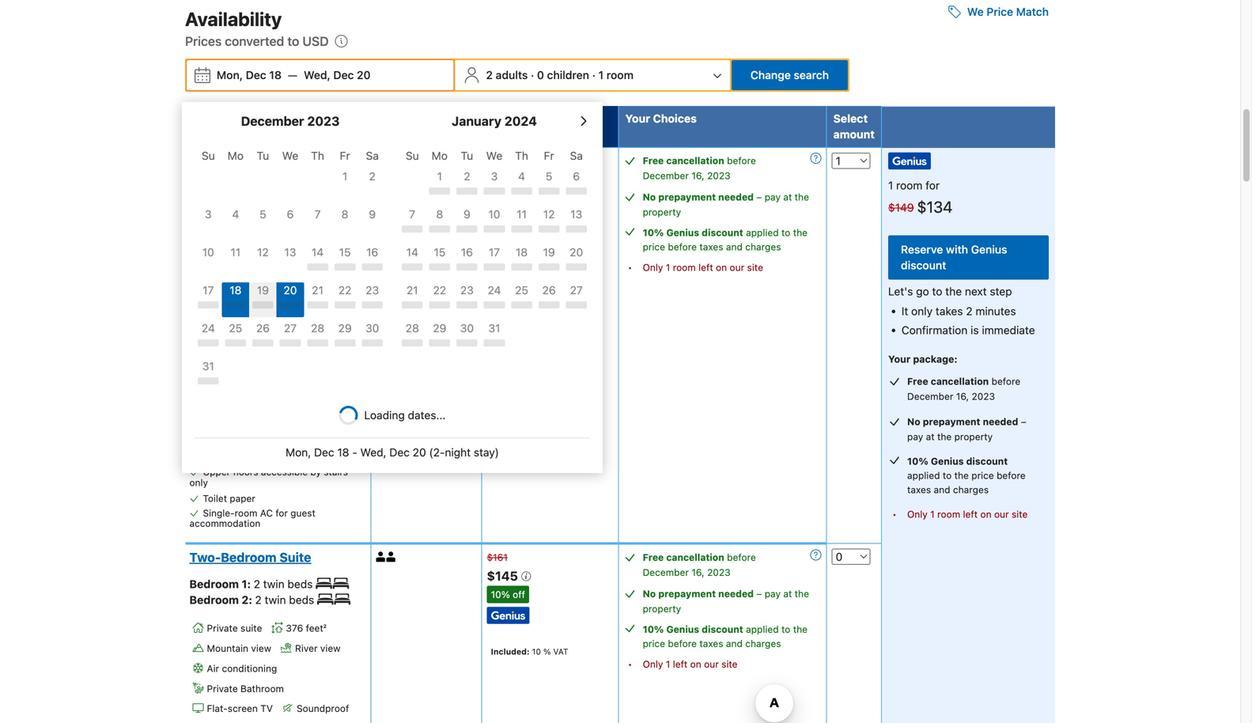 Task type: describe. For each thing, give the bounding box(es) containing it.
2 horizontal spatial our
[[994, 509, 1009, 520]]

the inside 10% genius discount applied to the price before taxes and charges
[[954, 470, 969, 481]]

january 2024
[[452, 114, 537, 129]]

1 vertical spatial •
[[892, 509, 897, 520]]

2 tv from the top
[[260, 703, 273, 714]]

children
[[547, 69, 589, 82]]

2 screen from the top
[[228, 703, 258, 714]]

change search
[[751, 69, 829, 82]]

4 for 4 $124
[[518, 170, 525, 183]]

1 January 2024 checkbox
[[426, 169, 453, 203]]

in
[[381, 407, 390, 420]]

$145
[[487, 569, 521, 584]]

your package:
[[888, 353, 958, 365]]

by
[[310, 466, 321, 477]]

28 December 2023 checkbox
[[304, 320, 331, 355]]

— for 16 december 2023 option
[[369, 264, 376, 273]]

shower
[[252, 373, 284, 384]]

reserve with genius discount button
[[888, 235, 1049, 280]]

view down feet² on the bottom of page
[[320, 643, 341, 654]]

$118
[[568, 301, 585, 311]]

1 soundproof from the top
[[297, 307, 349, 318]]

8 December 2023 checkbox
[[331, 207, 359, 241]]

26 $74
[[256, 322, 270, 349]]

1 vertical spatial night
[[445, 443, 471, 456]]

14 —
[[312, 246, 324, 273]]

pay for $134
[[765, 192, 781, 203]]

1 vertical spatial prepayment
[[923, 416, 981, 427]]

step
[[990, 285, 1012, 298]]

room inside double or twin room with private bathroom
[[284, 153, 319, 168]]

to inside let's go to the next step it only takes 2 minutes confirmation is immediate
[[932, 285, 942, 298]]

1 vertical spatial no
[[907, 416, 921, 427]]

1 vertical spatial only
[[907, 509, 928, 520]]

or for double
[[236, 153, 249, 168]]

22 for the 22 december 2023 checkbox
[[338, 284, 352, 297]]

free cancellation for $134
[[643, 155, 724, 166]]

air
[[207, 663, 219, 674]]

fr for 2023
[[340, 149, 350, 162]]

usd for to
[[302, 34, 329, 49]]

10 January 2024 checkbox
[[481, 207, 508, 241]]

1 inside 1 $130
[[437, 170, 442, 183]]

1 vertical spatial occupancy image
[[386, 552, 397, 562]]

10 December 2023 checkbox
[[195, 245, 222, 279]]

0 vertical spatial room
[[192, 112, 223, 125]]

paper
[[230, 493, 255, 504]]

17 January 2024 checkbox
[[481, 245, 508, 279]]

11 for 11 $68
[[517, 208, 527, 221]]

0 horizontal spatial on
[[690, 659, 701, 670]]

4 for 4
[[232, 208, 239, 221]]

1 vertical spatial cancellation
[[931, 376, 989, 387]]

6 $124
[[567, 170, 586, 197]]

1 flat-screen tv from the top
[[207, 307, 273, 318]]

1 vertical spatial no prepayment needed
[[907, 416, 1018, 427]]

private down bedroom 2: at the bottom left of page
[[207, 623, 238, 634]]

number
[[378, 112, 421, 125]]

dec down the prices converted to usd
[[246, 69, 266, 82]]

2 horizontal spatial site
[[1012, 509, 1028, 520]]

before inside 10% genius discount applied to the price before taxes and charges
[[997, 470, 1026, 481]]

1 vertical spatial price
[[504, 112, 532, 125]]

31 December 2023 checkbox
[[195, 358, 222, 393]]

6 for 6 $124
[[573, 170, 580, 183]]

1 vertical spatial 16,
[[956, 391, 969, 402]]

$87 for 12
[[542, 226, 556, 235]]

stay
[[484, 407, 505, 420]]

15 December 2023 checkbox
[[331, 245, 359, 279]]

24 for '24 december 2023' option
[[202, 322, 215, 335]]

1 tv from the top
[[260, 307, 273, 318]]

31 January 2024 checkbox
[[481, 320, 508, 355]]

search
[[794, 69, 829, 82]]

3 $124
[[485, 170, 504, 197]]

2 up suite
[[255, 593, 262, 606]]

accommodation
[[189, 518, 261, 529]]

for left a
[[419, 407, 433, 420]]

22 $68 for 22 january 2024 option
[[432, 284, 447, 311]]

occupancy image
[[376, 552, 386, 562]]

for up $149 $134
[[926, 179, 940, 192]]

upper floors accessible by stairs only
[[189, 466, 348, 488]]

fr for 2024
[[544, 149, 554, 162]]

toilet paper
[[203, 493, 255, 504]]

$60 for "17 january 2024" option
[[487, 264, 502, 273]]

1 horizontal spatial site
[[747, 262, 763, 273]]

bedroom 1:
[[189, 578, 254, 591]]

wed, for -
[[360, 443, 386, 456]]

$81
[[460, 301, 474, 311]]

the inside let's go to the next step it only takes 2 minutes confirmation is immediate
[[945, 285, 962, 298]]

charges inside 10% genius discount applied to the price before taxes and charges
[[953, 484, 989, 495]]

21 December 2023 checkbox
[[304, 283, 331, 317]]

$68 for 22 january 2024 option
[[432, 301, 447, 311]]

1 vertical spatial bathroom
[[241, 287, 284, 298]]

next
[[965, 285, 987, 298]]

for left nights
[[534, 112, 550, 125]]

charges for $145
[[745, 638, 781, 649]]

9 December 2023 checkbox
[[359, 207, 386, 241]]

wed, dec 20 button
[[297, 61, 377, 89]]

mon, for mon, dec 18 — wed, dec 20
[[217, 69, 243, 82]]

17 December 2023 checkbox
[[195, 283, 222, 317]]

$87 for 29
[[338, 339, 352, 349]]

adults
[[496, 69, 528, 82]]

6 January 2024 checkbox
[[563, 169, 590, 203]]

twin
[[252, 153, 281, 168]]

air conditioning
[[207, 663, 277, 674]]

cancellation for $145
[[666, 552, 724, 563]]

vat for $134
[[553, 250, 568, 260]]

2 vertical spatial left
[[673, 659, 688, 670]]

7 January 2024 checkbox
[[399, 207, 426, 241]]

price for 2 nights
[[504, 112, 597, 125]]

21 $60
[[310, 284, 325, 311]]

14 January 2024 checkbox
[[399, 245, 426, 279]]

2 horizontal spatial left
[[963, 509, 978, 520]]

7 December 2023 checkbox
[[304, 207, 331, 241]]

23 for 23 $81
[[460, 284, 474, 297]]

24 $68 for '24 december 2023' option
[[201, 322, 216, 349]]

18 down the prices converted to usd
[[269, 69, 282, 82]]

applied inside 10% genius discount applied to the price before taxes and charges
[[907, 470, 940, 481]]

11 for 11
[[231, 246, 241, 259]]

15 for 15 december 2023 option
[[339, 246, 351, 259]]

$60 for 16 january 2024 option
[[459, 264, 475, 273]]

sa for 2023
[[366, 149, 379, 162]]

1 vertical spatial pay
[[907, 431, 923, 442]]

it
[[902, 305, 908, 318]]

6 for 6
[[287, 208, 294, 221]]

26 January 2024 checkbox
[[535, 283, 563, 317]]

vat for $145
[[553, 647, 568, 656]]

26 December 2023 checkbox
[[249, 320, 277, 355]]

off for $145
[[513, 589, 525, 600]]

2 down double
[[189, 197, 196, 210]]

12 $87
[[542, 208, 556, 235]]

$105 for 8
[[430, 226, 449, 235]]

5 for 5
[[260, 208, 266, 221]]

private suite
[[207, 623, 262, 634]]

16 $60
[[459, 246, 475, 273]]

1 vertical spatial free cancellation
[[907, 376, 989, 387]]

two-bedroom suite link
[[189, 550, 362, 565]]

1 screen from the top
[[228, 307, 258, 318]]

18 inside 18 $62
[[516, 246, 528, 259]]

20 inside 20 $87
[[570, 246, 583, 259]]

19 December 2023 checkbox
[[249, 283, 277, 317]]

1 vertical spatial property
[[954, 431, 993, 442]]

-
[[352, 443, 357, 456]]

5 for 5 $124
[[546, 170, 552, 183]]

included: for $145
[[491, 647, 530, 656]]

30 January 2024 checkbox
[[453, 320, 481, 355]]

16, for $134
[[692, 170, 705, 181]]

30 for 30 $68
[[460, 322, 474, 335]]

$68 for 26 january 2024 option
[[541, 301, 557, 311]]

2 flat- from the top
[[207, 703, 228, 714]]

property for $145
[[643, 603, 681, 614]]

22 $68 for the 22 december 2023 checkbox
[[337, 284, 353, 311]]

$74 for 18
[[228, 301, 243, 311]]

26 $68
[[541, 284, 557, 311]]

reserve with genius discount
[[901, 243, 1007, 272]]

0 vertical spatial beds
[[223, 197, 249, 210]]

29 $87
[[338, 322, 352, 349]]

18 left - on the left bottom of the page
[[337, 443, 349, 456]]

private down the air
[[207, 683, 238, 694]]

1-
[[445, 407, 455, 420]]

2 down two-bedroom suite
[[254, 578, 260, 591]]

only 1 left on our site
[[643, 659, 738, 670]]

$60 for 17 december 2023 option on the left of the page
[[201, 301, 216, 311]]

15 for 15 january 2024 option
[[434, 246, 446, 259]]

28 $68
[[405, 322, 420, 349]]

30 $161
[[363, 322, 381, 349]]

1 inside dropdown button
[[598, 69, 604, 82]]

$124 for 4
[[512, 188, 531, 197]]

19 $68
[[541, 246, 557, 273]]

immediate
[[982, 323, 1035, 337]]

two-bedroom suite
[[189, 550, 311, 565]]

18 January 2024 checkbox
[[508, 245, 535, 279]]

converted
[[225, 34, 284, 49]]

23 January 2024 checkbox
[[453, 283, 481, 317]]

10 $68
[[487, 208, 502, 235]]

floors
[[233, 466, 258, 477]]

with inside double or twin room with private bathroom
[[189, 169, 216, 184]]

december 2023
[[241, 114, 340, 129]]

double or twin room with private bathroom
[[189, 153, 326, 184]]

— up december 2023
[[288, 69, 297, 82]]

1 December 2023 checkbox
[[331, 169, 359, 203]]

0 horizontal spatial site
[[722, 659, 738, 670]]

$60 for 21 december 2023 checkbox at the left of page
[[310, 301, 325, 311]]

hairdryer
[[269, 436, 310, 447]]

29 December 2023 checkbox
[[331, 320, 359, 355]]

twin for bedroom 2:
[[265, 593, 286, 606]]

1 vertical spatial –
[[1021, 416, 1027, 427]]

% for $145
[[543, 647, 551, 656]]

discount inside reserve with genius discount
[[901, 259, 946, 272]]

grid for december
[[195, 140, 386, 393]]

$149 for $149
[[487, 155, 509, 166]]

27 December 2023 checkbox
[[277, 320, 304, 355]]

dec down approximate prices in usd for a 1-night stay
[[389, 443, 410, 456]]

at for $134
[[783, 192, 792, 203]]

12 for 12 $87
[[543, 208, 555, 221]]

10% off for $134
[[491, 192, 525, 203]]

— for 31 december 2023 option
[[205, 377, 212, 387]]

0 horizontal spatial only 1 room left on our site
[[643, 262, 763, 273]]

go
[[916, 285, 929, 298]]

8 $105
[[430, 208, 449, 235]]

1 horizontal spatial left
[[699, 262, 713, 273]]

• for $134
[[628, 262, 632, 273]]

choices
[[653, 112, 697, 125]]

to inside 10% genius discount applied to the price before taxes and charges
[[943, 470, 952, 481]]

20 December 2023 checkbox
[[277, 283, 304, 317]]

0 vertical spatial twin
[[199, 197, 220, 210]]

2 inside dropdown button
[[486, 69, 493, 82]]

30 $68
[[459, 322, 475, 349]]

prices converted to usd
[[185, 34, 329, 49]]

— for 23 december 2023 option
[[369, 301, 376, 311]]

$149 $134
[[888, 197, 953, 216]]

2 inside let's go to the next step it only takes 2 minutes confirmation is immediate
[[966, 305, 973, 318]]

prices
[[185, 34, 222, 49]]

376 feet²
[[286, 623, 327, 634]]

match
[[1016, 5, 1049, 18]]

2 December 2023 checkbox
[[359, 169, 386, 203]]

29 January 2024 checkbox
[[426, 320, 453, 355]]

no for $145
[[643, 588, 656, 599]]

we price match button
[[942, 0, 1055, 26]]

your for your choices
[[625, 112, 650, 125]]

2 vertical spatial bathroom
[[241, 683, 284, 694]]

5 December 2023 checkbox
[[249, 207, 277, 241]]

amount
[[833, 128, 875, 141]]

2 soundproof from the top
[[297, 703, 349, 714]]

no prepayment needed for $134
[[643, 192, 754, 203]]

feet²
[[306, 623, 327, 634]]

1 vertical spatial before december 16, 2023
[[907, 376, 1021, 402]]

0 vertical spatial occupancy image
[[376, 155, 386, 165]]

15 $60 for 15 january 2024 option
[[432, 246, 447, 273]]

grid for january
[[399, 140, 590, 355]]

0 horizontal spatial our
[[704, 659, 719, 670]]

8 January 2024 checkbox
[[426, 207, 453, 241]]

0 vertical spatial 2 twin beds
[[189, 197, 252, 210]]

toilet
[[203, 493, 227, 504]]

2 adults · 0 children · 1 room
[[486, 69, 634, 82]]

12 January 2024 checkbox
[[535, 207, 563, 241]]

17 $60 for "17 january 2024" option
[[487, 246, 502, 273]]

$60 for 15 december 2023 option
[[337, 264, 353, 273]]

9 January 2024 checkbox
[[453, 207, 481, 241]]

5 $124
[[540, 170, 558, 197]]

upper
[[203, 466, 230, 477]]

$99
[[310, 339, 325, 349]]

double
[[189, 153, 233, 168]]

2 · from the left
[[592, 69, 596, 82]]

13 December 2023 checkbox
[[277, 245, 304, 279]]

2 January 2024 checkbox
[[453, 169, 481, 203]]

we for january 2024
[[486, 149, 503, 162]]

23 December 2023 checkbox
[[359, 283, 386, 317]]

23 $81
[[460, 284, 474, 311]]

suite
[[280, 550, 311, 565]]

30 December 2023 checkbox
[[359, 320, 386, 355]]

$68 for 25 december 2023 option
[[228, 339, 243, 349]]

accessible
[[261, 466, 308, 477]]

$68 for 24 january 2024 option
[[487, 301, 502, 311]]

price inside we price match dropdown button
[[987, 5, 1013, 18]]

19 for 19 $74
[[257, 284, 269, 297]]

16 —
[[366, 246, 378, 273]]

27 January 2024 checkbox
[[563, 283, 590, 317]]

1 flat- from the top
[[207, 307, 228, 318]]

1 vertical spatial needed
[[983, 416, 1018, 427]]

$68 for 19 january 2024 checkbox
[[541, 264, 557, 273]]

1 vertical spatial – pay at the property
[[907, 416, 1027, 442]]

1 horizontal spatial $134
[[917, 197, 953, 216]]

– for $145
[[757, 588, 762, 599]]

only inside upper floors accessible by stairs only
[[189, 477, 208, 488]]

$62 for 20
[[283, 301, 298, 311]]

2 left nights
[[553, 112, 560, 125]]

28 January 2024 checkbox
[[399, 320, 426, 355]]

room type
[[192, 112, 253, 125]]

0 vertical spatial night
[[455, 407, 481, 420]]

conditioning
[[222, 663, 277, 674]]

taxes inside 10% genius discount applied to the price before taxes and charges
[[907, 484, 931, 495]]

we inside dropdown button
[[967, 5, 984, 18]]

$74 for 27
[[283, 339, 298, 349]]

or for bathtub
[[241, 373, 250, 384]]

view down suite
[[251, 643, 271, 654]]

2 horizontal spatial on
[[980, 509, 992, 520]]

12 December 2023 checkbox
[[249, 245, 277, 279]]

with inside reserve with genius discount
[[946, 243, 968, 256]]

mon, dec 18 - wed, dec 20 (2-night stay)
[[286, 443, 499, 456]]

availability
[[185, 8, 282, 30]]

approximate prices in usd for a 1-night stay
[[279, 407, 505, 420]]

13 for 13 $105
[[571, 208, 582, 221]]

dec up by
[[314, 443, 334, 456]]

27 $74
[[283, 322, 298, 349]]

mon, dec 18 button
[[210, 61, 288, 89]]

private down 11 option
[[207, 287, 238, 298]]

off for $134
[[513, 192, 525, 203]]

1 vertical spatial only 1 room left on our site
[[907, 509, 1028, 520]]

13 $105
[[567, 208, 586, 235]]

1 river view from the top
[[295, 246, 341, 257]]



Task type: locate. For each thing, give the bounding box(es) containing it.
1 horizontal spatial your
[[888, 353, 911, 365]]

1 horizontal spatial 28
[[406, 322, 419, 335]]

22 $68
[[337, 284, 353, 311], [432, 284, 447, 311]]

17 $60 left 18 $74
[[201, 284, 216, 311]]

2 mo from the left
[[432, 149, 448, 162]]

1 vertical spatial private bathroom
[[207, 683, 284, 694]]

$68 for 10 january 2024 checkbox
[[487, 226, 502, 235]]

18 $74
[[228, 284, 243, 311]]

27 $118
[[568, 284, 585, 311]]

$68 right 8 january 2024 option
[[459, 226, 475, 235]]

wed,
[[304, 69, 331, 82], [360, 443, 386, 456]]

— inside 2 january 2024 checkbox
[[464, 188, 471, 197]]

15 inside 15 january 2024 option
[[434, 246, 446, 259]]

28
[[311, 322, 324, 335], [406, 322, 419, 335]]

4 $124
[[512, 170, 531, 197]]

2 off from the top
[[513, 589, 525, 600]]

18 $62
[[514, 246, 529, 273]]

is
[[971, 323, 979, 337]]

sa up 6 $124
[[570, 149, 583, 162]]

1 vertical spatial 10% off
[[491, 589, 525, 600]]

$68 inside '24 december 2023' option
[[201, 339, 216, 349]]

0 vertical spatial taxes
[[700, 241, 723, 252]]

2 21 from the left
[[407, 284, 418, 297]]

2 horizontal spatial we
[[967, 5, 984, 18]]

0 vertical spatial property
[[643, 207, 681, 218]]

our
[[730, 262, 745, 273], [994, 509, 1009, 520], [704, 659, 719, 670]]

wed, right - on the left bottom of the page
[[360, 443, 386, 456]]

24
[[488, 284, 501, 297], [202, 322, 215, 335]]

22 inside option
[[433, 284, 446, 297]]

1 30 from the left
[[366, 322, 379, 335]]

3 December 2023 checkbox
[[195, 207, 222, 241]]

376
[[286, 623, 303, 634]]

with down double
[[189, 169, 216, 184]]

$87 inside 20 january 2024 checkbox
[[569, 264, 584, 273]]

2 river view from the top
[[295, 643, 341, 654]]

2 flat-screen tv from the top
[[207, 703, 273, 714]]

1 horizontal spatial only
[[911, 305, 933, 318]]

1 horizontal spatial wed,
[[360, 443, 386, 456]]

3 $124 from the left
[[540, 188, 558, 197]]

10% inside 10% genius discount applied to the price before taxes and charges
[[907, 456, 929, 467]]

0 horizontal spatial th
[[311, 149, 324, 162]]

th up 4 $124
[[515, 149, 528, 162]]

0 vertical spatial –
[[757, 192, 762, 203]]

1 vertical spatial 2 twin beds
[[254, 578, 316, 591]]

1 $105 from the left
[[430, 226, 449, 235]]

0 horizontal spatial $134
[[487, 172, 521, 187]]

th for 2024
[[515, 149, 528, 162]]

11 January 2024 checkbox
[[508, 207, 535, 241]]

$68 for the 28 january 2024 option
[[405, 339, 420, 349]]

2 mountain view from the top
[[207, 643, 271, 654]]

discount inside 10% genius discount applied to the price before taxes and charges
[[966, 456, 1008, 467]]

grid
[[195, 140, 386, 393], [399, 140, 590, 355]]

$68 right 10 january 2024 checkbox
[[514, 226, 529, 235]]

0 horizontal spatial we
[[282, 149, 298, 162]]

$68 for '24 december 2023' option
[[201, 339, 216, 349]]

$60 inside 16 january 2024 option
[[459, 264, 475, 273]]

applied to the price before taxes and charges for $145
[[643, 624, 808, 649]]

2 22 $68 from the left
[[432, 284, 447, 311]]

$68 inside 10 january 2024 checkbox
[[487, 226, 502, 235]]

2 8 from the left
[[436, 208, 443, 221]]

2 mountain from the top
[[207, 643, 248, 654]]

2 $124 from the left
[[512, 188, 531, 197]]

22 $68 inside the 22 december 2023 checkbox
[[337, 284, 353, 311]]

left
[[699, 262, 713, 273], [963, 509, 978, 520], [673, 659, 688, 670]]

1 $130
[[430, 170, 449, 197]]

12 down 5 checkbox
[[257, 246, 269, 259]]

$68 inside 25 january 2024 checkbox
[[514, 301, 529, 311]]

1 10% off. you're getting a reduced rate because this property is offering a discount.. element from the top
[[487, 189, 529, 207]]

$74 right the 28 january 2024 option
[[433, 339, 447, 349]]

2 su from the left
[[406, 149, 419, 162]]

no
[[643, 192, 656, 203], [907, 416, 921, 427], [643, 588, 656, 599]]

$124 right 2 january 2024 checkbox
[[485, 188, 504, 197]]

26 right wifi
[[256, 322, 270, 335]]

20 January 2024 checkbox
[[563, 245, 590, 279]]

the
[[795, 192, 809, 203], [793, 227, 808, 238], [945, 285, 962, 298], [937, 431, 952, 442], [954, 470, 969, 481], [795, 588, 809, 599], [793, 624, 808, 635]]

$60 right the 14 december 2023 checkbox
[[337, 264, 353, 273]]

stay)
[[474, 443, 499, 456]]

2 15 from the left
[[434, 246, 446, 259]]

1 vertical spatial $62
[[283, 301, 298, 311]]

13 January 2024 checkbox
[[563, 207, 590, 241]]

0 vertical spatial with
[[189, 169, 216, 184]]

0 horizontal spatial 30
[[366, 322, 379, 335]]

9 for 9
[[369, 208, 376, 221]]

1 23 from the left
[[366, 284, 379, 297]]

beds
[[223, 197, 249, 210], [288, 578, 313, 591], [289, 593, 314, 606]]

$68 for 9 january 2024 option
[[459, 226, 475, 235]]

0 horizontal spatial $149
[[487, 155, 509, 166]]

takes
[[936, 305, 963, 318]]

1 horizontal spatial 23
[[460, 284, 474, 297]]

type
[[226, 112, 253, 125]]

$60 right 16 january 2024 option
[[487, 264, 502, 273]]

2 included: 10 % vat from the top
[[491, 647, 568, 656]]

20 $87
[[569, 246, 584, 273]]

12 right the 11 $68
[[543, 208, 555, 221]]

$124 right 5 january 2024 checkbox on the top left
[[567, 188, 586, 197]]

$68 right 21 december 2023 checkbox at the left of page
[[337, 301, 353, 311]]

28 up $99
[[311, 322, 324, 335]]

27
[[570, 284, 583, 297], [284, 322, 297, 335]]

22 $68 right 21 $60
[[337, 284, 353, 311]]

4 inside 4 december 2023 checkbox
[[232, 208, 239, 221]]

28 inside 28 $68
[[406, 322, 419, 335]]

$68 for 25 january 2024 checkbox
[[514, 301, 529, 311]]

1 horizontal spatial 8
[[436, 208, 443, 221]]

$74 for 26
[[256, 339, 270, 349]]

tv down conditioning
[[260, 703, 273, 714]]

15 left 16 — on the left of page
[[339, 246, 351, 259]]

at for $145
[[783, 588, 792, 599]]

$161 inside 7 january 2024 option
[[403, 226, 421, 235]]

1 vertical spatial left
[[963, 509, 978, 520]]

6 inside 'checkbox'
[[287, 208, 294, 221]]

1 included: from the top
[[491, 250, 530, 260]]

2 twin beds for bedroom 2:
[[255, 593, 317, 606]]

24 January 2024 checkbox
[[481, 283, 508, 317]]

mon, for mon, dec 18 - wed, dec 20 (2-night stay)
[[286, 443, 311, 456]]

free wifi
[[207, 327, 249, 338]]

24 $68 inside 24 january 2024 option
[[487, 284, 502, 311]]

16 inside option
[[366, 246, 378, 259]]

1 grid from the left
[[195, 140, 386, 393]]

$161 up $145
[[487, 552, 508, 563]]

0 horizontal spatial mo
[[228, 149, 244, 162]]

— for the 14 december 2023 checkbox
[[314, 264, 321, 273]]

31 right 30 $68
[[488, 322, 500, 335]]

0 vertical spatial 5
[[546, 170, 552, 183]]

$87 for 20
[[569, 264, 584, 273]]

more details on meals and payment options image
[[810, 153, 822, 164]]

$74 up wifi
[[228, 301, 243, 311]]

15 inside 15 december 2023 option
[[339, 246, 351, 259]]

2 vertical spatial cancellation
[[666, 552, 724, 563]]

1 % from the top
[[543, 250, 551, 260]]

pay for $145
[[765, 588, 781, 599]]

7 $161
[[403, 208, 421, 235]]

wifi
[[229, 327, 249, 338]]

price inside 10% genius discount applied to the price before taxes and charges
[[972, 470, 994, 481]]

25 for 25 january 2024 checkbox
[[515, 284, 528, 297]]

— inside 31 december 2023 option
[[205, 377, 212, 387]]

2 vertical spatial no
[[643, 588, 656, 599]]

1 15 from the left
[[339, 246, 351, 259]]

off down $145
[[513, 589, 525, 600]]

1 horizontal spatial $161
[[403, 226, 421, 235]]

$68 inside 30 january 2024 option
[[459, 339, 475, 349]]

· left 0
[[531, 69, 534, 82]]

0 vertical spatial 31 —
[[488, 322, 500, 349]]

view right 11 option
[[251, 246, 271, 257]]

stairs
[[324, 466, 348, 477]]

18 December 2023 checkbox
[[222, 283, 249, 317]]

tu for december
[[257, 149, 269, 162]]

1 28 from the left
[[311, 322, 324, 335]]

mo for december
[[228, 149, 244, 162]]

2 vat from the top
[[553, 647, 568, 656]]

24 $68 right 23 $81
[[487, 284, 502, 311]]

$60 right 14 january 2024 option
[[432, 264, 447, 273]]

$161 inside 30 december 2023 option
[[363, 339, 381, 349]]

$68 left 22 january 2024 option
[[405, 301, 420, 311]]

1 · from the left
[[531, 69, 534, 82]]

property for $134
[[643, 207, 681, 218]]

river down 7 option at the top left of page
[[295, 246, 318, 257]]

1 horizontal spatial 14
[[406, 246, 418, 259]]

guest
[[291, 507, 315, 518]]

24 December 2023 checkbox
[[195, 320, 222, 355]]

9
[[369, 208, 376, 221], [464, 208, 471, 221]]

0 horizontal spatial 5
[[260, 208, 266, 221]]

2 23 from the left
[[460, 284, 474, 297]]

0
[[537, 69, 544, 82]]

2 vertical spatial property
[[643, 603, 681, 614]]

$68 for the 22 december 2023 checkbox
[[337, 301, 353, 311]]

1 vertical spatial 6
[[287, 208, 294, 221]]

24 down 17 december 2023 option on the left of the page
[[202, 322, 215, 335]]

31 — for 31 january 2024 checkbox
[[488, 322, 500, 349]]

1 16 from the left
[[366, 246, 378, 259]]

– pay at the property for $145
[[643, 588, 809, 614]]

29 inside 29 $87
[[338, 322, 352, 335]]

$134 right 2 —
[[487, 172, 521, 187]]

1 vertical spatial flat-screen tv
[[207, 703, 273, 714]]

$68 inside 24 january 2024 option
[[487, 301, 502, 311]]

river view down 7 option at the top left of page
[[295, 246, 341, 257]]

free cancellation for $145
[[643, 552, 724, 563]]

10% off. you're getting a reduced rate because this property is offering a discount.. element for $145
[[487, 586, 529, 603]]

0 horizontal spatial 12
[[257, 246, 269, 259]]

tu up 2 —
[[461, 149, 473, 162]]

2 10% off from the top
[[491, 589, 525, 600]]

number of guests
[[378, 112, 475, 125]]

only inside let's go to the next step it only takes 2 minutes confirmation is immediate
[[911, 305, 933, 318]]

11 December 2023 checkbox
[[222, 245, 249, 279]]

0 vertical spatial usd
[[302, 34, 329, 49]]

$62 for 18
[[514, 264, 529, 273]]

night
[[455, 407, 481, 420], [445, 443, 471, 456]]

twin down two-bedroom suite link at bottom
[[263, 578, 285, 591]]

more details on meals and payment options image
[[810, 550, 822, 561]]

11 down 4 december 2023 checkbox
[[231, 246, 241, 259]]

mo
[[228, 149, 244, 162], [432, 149, 448, 162]]

4 January 2024 checkbox
[[508, 169, 535, 203]]

19 inside the 19 $74
[[257, 284, 269, 297]]

screen down air conditioning
[[228, 703, 258, 714]]

for right ac
[[276, 507, 288, 518]]

26 for 26 $74
[[256, 322, 270, 335]]

17 for "17 january 2024" option
[[489, 246, 500, 259]]

•
[[628, 262, 632, 273], [892, 509, 897, 520], [628, 659, 632, 670]]

1 su from the left
[[202, 149, 215, 162]]

no prepayment needed for $145
[[643, 588, 754, 599]]

$60 inside 21 december 2023 checkbox
[[310, 301, 325, 311]]

taxes for $134
[[700, 241, 723, 252]]

16
[[366, 246, 378, 259], [461, 246, 473, 259]]

$124
[[485, 188, 504, 197], [512, 188, 531, 197], [540, 188, 558, 197], [567, 188, 586, 197]]

$68 left $118 on the left of page
[[541, 301, 557, 311]]

tu
[[257, 149, 269, 162], [461, 149, 473, 162]]

2 horizontal spatial $161
[[487, 552, 508, 563]]

17 $60
[[487, 246, 502, 273], [201, 284, 216, 311]]

— inside 31 january 2024 checkbox
[[491, 339, 498, 349]]

$124 for 5
[[540, 188, 558, 197]]

8 down '$130'
[[436, 208, 443, 221]]

reserve
[[901, 243, 943, 256]]

15 $60 left 16 — on the left of page
[[337, 246, 353, 273]]

2 vertical spatial site
[[722, 659, 738, 670]]

su for january
[[406, 149, 419, 162]]

21 inside 21 $60
[[312, 284, 323, 297]]

1 included: 10 % vat from the top
[[491, 250, 568, 260]]

occupancy image
[[376, 155, 386, 165], [386, 552, 397, 562]]

2 10% genius discount from the top
[[643, 624, 743, 635]]

23 down 16 december 2023 option
[[366, 284, 379, 297]]

2 15 $60 from the left
[[432, 246, 447, 273]]

15 $60
[[337, 246, 353, 273], [432, 246, 447, 273]]

15 $60 inside 15 january 2024 option
[[432, 246, 447, 273]]

10% genius discount for $145
[[643, 624, 743, 635]]

guests
[[438, 112, 475, 125]]

$62 inside 18 january 2024 option
[[514, 264, 529, 273]]

1 15 $60 from the left
[[337, 246, 353, 273]]

7 inside the 7 $161
[[409, 208, 415, 221]]

10% off. you're getting a reduced rate because this property is offering a discount.. element
[[487, 189, 529, 207], [487, 586, 529, 603]]

29
[[338, 322, 352, 335], [433, 322, 446, 335]]

25 December 2023 checkbox
[[222, 320, 249, 355]]

1 7 from the left
[[315, 208, 321, 221]]

15 left 16 $60
[[434, 246, 446, 259]]

twin left 4 december 2023 checkbox
[[199, 197, 220, 210]]

$68 inside 19 january 2024 checkbox
[[541, 264, 557, 273]]

5 inside 5 $124
[[546, 170, 552, 183]]

2 private bathroom from the top
[[207, 683, 284, 694]]

1 22 $68 from the left
[[337, 284, 353, 311]]

wed, for —
[[304, 69, 331, 82]]

16 January 2024 checkbox
[[453, 245, 481, 279]]

$149 up 3 $124 on the left top of the page
[[487, 155, 509, 166]]

7 left 8 december 2023 option
[[315, 208, 321, 221]]

26 inside the 26 $74
[[256, 322, 270, 335]]

applied for $134
[[746, 227, 779, 238]]

let's go to the next step it only takes 2 minutes confirmation is immediate
[[888, 285, 1035, 337]]

1 horizontal spatial our
[[730, 262, 745, 273]]

22 January 2024 checkbox
[[426, 283, 453, 317]]

2 16 from the left
[[461, 246, 473, 259]]

$124 inside 6 january 2024 option
[[567, 188, 586, 197]]

29 right 28 $99
[[338, 322, 352, 335]]

$68 down free wifi
[[201, 339, 216, 349]]

1 applied to the price before taxes and charges from the top
[[643, 227, 808, 252]]

room inside dropdown button
[[607, 69, 634, 82]]

10 inside 'option'
[[202, 246, 214, 259]]

2 29 from the left
[[433, 322, 446, 335]]

$62 inside 20 december 2023 checkbox
[[283, 301, 298, 311]]

dec up december 2023
[[333, 69, 354, 82]]

$68 right 18 january 2024 option
[[541, 264, 557, 273]]

26 inside 26 $68
[[542, 284, 556, 297]]

0 vertical spatial free cancellation
[[643, 155, 724, 166]]

27 for 27 $74
[[284, 322, 297, 335]]

$68 inside 25 december 2023 option
[[228, 339, 243, 349]]

off
[[513, 192, 525, 203], [513, 589, 525, 600]]

$62
[[514, 264, 529, 273], [283, 301, 298, 311]]

su for december
[[202, 149, 215, 162]]

mountain down 4 december 2023 checkbox
[[207, 246, 248, 257]]

no for $134
[[643, 192, 656, 203]]

tu down december 2023
[[257, 149, 269, 162]]

mo for january
[[432, 149, 448, 162]]

$60 for 15 january 2024 option
[[432, 264, 447, 273]]

0 vertical spatial mon,
[[217, 69, 243, 82]]

1 horizontal spatial 22 $68
[[432, 284, 447, 311]]

1 8 from the left
[[342, 208, 348, 221]]

18 inside 18 $74
[[230, 284, 242, 297]]

25
[[515, 284, 528, 297], [229, 322, 242, 335]]

$105 inside the 13 january 2024 option
[[567, 226, 586, 235]]

10% genius discount for $134
[[643, 227, 743, 238]]

prices
[[347, 407, 378, 420]]

31 — for 31 december 2023 option
[[202, 360, 214, 387]]

$68 inside 14 january 2024 option
[[405, 264, 420, 273]]

25 $68 for 25 january 2024 checkbox
[[514, 284, 529, 311]]

2 10% off. you're getting a reduced rate because this property is offering a discount.. element from the top
[[487, 586, 529, 603]]

–
[[757, 192, 762, 203], [1021, 416, 1027, 427], [757, 588, 762, 599]]

1 mountain from the top
[[207, 246, 248, 257]]

1 off from the top
[[513, 192, 525, 203]]

9 down 2 option
[[369, 208, 376, 221]]

— inside '23 —'
[[369, 301, 376, 311]]

1 vertical spatial flat-
[[207, 703, 228, 714]]

6 December 2023 checkbox
[[277, 207, 304, 241]]

applied to the price before taxes and charges
[[643, 227, 808, 252], [643, 624, 808, 649]]

15 January 2024 checkbox
[[426, 245, 453, 279]]

0 vertical spatial our
[[730, 262, 745, 273]]

$68 inside 11 january 2024 checkbox
[[514, 226, 529, 235]]

3 left 4 december 2023 checkbox
[[205, 208, 212, 221]]

1 horizontal spatial 16
[[461, 246, 473, 259]]

2 inside 2 —
[[464, 170, 470, 183]]

1 horizontal spatial on
[[716, 262, 727, 273]]

24 for 24 january 2024 option
[[488, 284, 501, 297]]

only for $145
[[643, 659, 663, 670]]

$105 for 13
[[567, 226, 586, 235]]

20 inside 20 $62
[[284, 284, 297, 297]]

1 mo from the left
[[228, 149, 244, 162]]

3 for 3
[[205, 208, 212, 221]]

25 $68 left 26 $68
[[514, 284, 529, 311]]

10% off for $145
[[491, 589, 525, 600]]

1 vertical spatial vat
[[553, 647, 568, 656]]

usd up mon, dec 18 — wed, dec 20 in the left top of the page
[[302, 34, 329, 49]]

2 % from the top
[[543, 647, 551, 656]]

2 twin beds for bedroom 1:
[[254, 578, 316, 591]]

1 vertical spatial 4
[[232, 208, 239, 221]]

1 vertical spatial %
[[543, 647, 551, 656]]

21 $68
[[405, 284, 420, 311]]

4 December 2023 checkbox
[[222, 207, 249, 241]]

2 fr from the left
[[544, 149, 554, 162]]

0 vertical spatial applied
[[746, 227, 779, 238]]

room inside single-room ac for guest accommodation
[[235, 507, 257, 518]]

16 inside 16 $60
[[461, 246, 473, 259]]

2 left 3 $124 on the left top of the page
[[464, 170, 470, 183]]

24 $68
[[487, 284, 502, 311], [201, 322, 216, 349]]

view down 7 option at the top left of page
[[320, 246, 341, 257]]

6 inside 6 $124
[[573, 170, 580, 183]]

1 private bathroom from the top
[[207, 287, 284, 298]]

0 horizontal spatial mon,
[[217, 69, 243, 82]]

25 $68 for 25 december 2023 option
[[228, 322, 243, 349]]

10% off up the 10 $68
[[491, 192, 525, 203]]

2 applied to the price before taxes and charges from the top
[[643, 624, 808, 649]]

1 vat from the top
[[553, 250, 568, 260]]

$62 left 19 january 2024 checkbox
[[514, 264, 529, 273]]

2 $105 from the left
[[567, 226, 586, 235]]

0 vertical spatial price
[[987, 5, 1013, 18]]

14 inside 14 $68
[[406, 246, 418, 259]]

with right the reserve
[[946, 243, 968, 256]]

0 vertical spatial included:
[[491, 250, 530, 260]]

1 horizontal spatial we
[[486, 149, 503, 162]]

included: 10 % vat for $134
[[491, 250, 568, 260]]

8
[[342, 208, 348, 221], [436, 208, 443, 221]]

2 th from the left
[[515, 149, 528, 162]]

$68 inside 22 january 2024 option
[[432, 301, 447, 311]]

21 January 2024 checkbox
[[399, 283, 426, 317]]

$74 left $99
[[283, 339, 298, 349]]

mon, dec 18 — wed, dec 20
[[217, 69, 371, 82]]

bedroom 2:
[[189, 593, 255, 606]]

22
[[338, 284, 352, 297], [433, 284, 446, 297]]

su down room type
[[202, 149, 215, 162]]

16 for 16 $60
[[461, 246, 473, 259]]

0 vertical spatial mountain
[[207, 246, 248, 257]]

20 cell
[[277, 279, 304, 317]]

included: 10 % vat for $145
[[491, 647, 568, 656]]

5 January 2024 checkbox
[[535, 169, 563, 203]]

4 $124 from the left
[[567, 188, 586, 197]]

1 vertical spatial 31
[[202, 360, 214, 373]]

2 tu from the left
[[461, 149, 473, 162]]

genius inside reserve with genius discount
[[971, 243, 1007, 256]]

11
[[517, 208, 527, 221], [231, 246, 241, 259]]

12 for 12
[[257, 246, 269, 259]]

24 right 23 $81
[[488, 284, 501, 297]]

14 December 2023 checkbox
[[304, 245, 331, 279]]

0 vertical spatial 17
[[489, 246, 500, 259]]

10 inside the 10 $68
[[488, 208, 500, 221]]

2 7 from the left
[[409, 208, 415, 221]]

31 for 31 january 2024 checkbox
[[488, 322, 500, 335]]

$68 left the $81
[[432, 301, 447, 311]]

0 vertical spatial no prepayment needed
[[643, 192, 754, 203]]

1 horizontal spatial 22
[[433, 284, 446, 297]]

1 th from the left
[[311, 149, 324, 162]]

bedroom
[[221, 550, 277, 565]]

3 January 2024 checkbox
[[481, 169, 508, 203]]

sa
[[366, 149, 379, 162], [570, 149, 583, 162]]

mountain view
[[207, 246, 271, 257], [207, 643, 271, 654]]

29 for 29 $74
[[433, 322, 446, 335]]

7 for 7 $161
[[409, 208, 415, 221]]

25 January 2024 checkbox
[[508, 283, 535, 317]]

$149 inside $149 $134
[[888, 201, 914, 214]]

$60 inside "17 january 2024" option
[[487, 264, 502, 273]]

1 horizontal spatial 3
[[491, 170, 498, 183]]

1 tu from the left
[[257, 149, 269, 162]]

28 for 28 $68
[[406, 322, 419, 335]]

2 vertical spatial beds
[[289, 593, 314, 606]]

0 vertical spatial on
[[716, 262, 727, 273]]

— right the 22 december 2023 checkbox
[[369, 301, 376, 311]]

— inside 14 —
[[314, 264, 321, 273]]

18 left 19 $68
[[516, 246, 528, 259]]

free toiletries
[[203, 357, 264, 368]]

21 inside 21 $68
[[407, 284, 418, 297]]

and for $145
[[726, 638, 743, 649]]

19
[[543, 246, 555, 259], [257, 284, 269, 297]]

5
[[546, 170, 552, 183], [260, 208, 266, 221]]

2 14 from the left
[[406, 246, 418, 259]]

price
[[643, 241, 665, 252], [972, 470, 994, 481], [643, 638, 665, 649]]

night left stay)
[[445, 443, 471, 456]]

1 mountain view from the top
[[207, 246, 271, 257]]

1 horizontal spatial fr
[[544, 149, 554, 162]]

2 grid from the left
[[399, 140, 590, 355]]

prepayment for $145
[[658, 588, 716, 599]]

2 vertical spatial applied
[[746, 624, 779, 635]]

we price match
[[967, 5, 1049, 18]]

with
[[189, 169, 216, 184], [946, 243, 968, 256]]

17 for 17 december 2023 option on the left of the page
[[203, 284, 214, 297]]

— for 31 january 2024 checkbox
[[491, 339, 498, 349]]

$161 right "29 december 2023" "option"
[[363, 339, 381, 349]]

$124 right 3 january 2024 'option'
[[512, 188, 531, 197]]

23 —
[[366, 284, 379, 311]]

30 inside 30 $68
[[460, 322, 474, 335]]

1 horizontal spatial tu
[[461, 149, 473, 162]]

22 inside checkbox
[[338, 284, 352, 297]]

beds for bedroom 2:
[[289, 593, 314, 606]]

0 vertical spatial 31
[[488, 322, 500, 335]]

package:
[[913, 353, 958, 365]]

16 down 9 january 2024 option
[[461, 246, 473, 259]]

$68 inside the 28 january 2024 option
[[405, 339, 420, 349]]

22 December 2023 checkbox
[[331, 283, 359, 317]]

16 for 16 —
[[366, 246, 378, 259]]

2 30 from the left
[[460, 322, 474, 335]]

$68 inside 26 january 2024 option
[[541, 301, 557, 311]]

1 10% off from the top
[[491, 192, 525, 203]]

0 horizontal spatial with
[[189, 169, 216, 184]]

1 vertical spatial taxes
[[907, 484, 931, 495]]

— right 30 january 2024 option
[[491, 339, 498, 349]]

genius inside 10% genius discount applied to the price before taxes and charges
[[931, 456, 964, 467]]

17 $60 inside "17 january 2024" option
[[487, 246, 502, 273]]

0 horizontal spatial 16
[[366, 246, 378, 259]]

0 vertical spatial $62
[[514, 264, 529, 273]]

2 vertical spatial $87
[[338, 339, 352, 349]]

29 right 28 $68 on the left
[[433, 322, 446, 335]]

22 $68 inside 22 january 2024 option
[[432, 284, 447, 311]]

2 vertical spatial 2 twin beds
[[255, 593, 317, 606]]

12 inside 12 $87
[[543, 208, 555, 221]]

$68 for 30 january 2024 option
[[459, 339, 475, 349]]

private down twin
[[219, 169, 262, 184]]

flat-screen tv
[[207, 307, 273, 318], [207, 703, 273, 714]]

0 vertical spatial included: 10 % vat
[[491, 250, 568, 260]]

1 21 from the left
[[312, 284, 323, 297]]

$149 for $149 $134
[[888, 201, 914, 214]]

0 vertical spatial charges
[[745, 241, 781, 252]]

17 $60 right 16 $60
[[487, 246, 502, 273]]

$124 inside 5 january 2024 checkbox
[[540, 188, 558, 197]]

$134 down 1 room for at the right
[[917, 197, 953, 216]]

4 inside 4 $124
[[518, 170, 525, 183]]

1 horizontal spatial 4
[[518, 170, 525, 183]]

16 December 2023 checkbox
[[359, 245, 386, 279]]

21 for 21 $68
[[407, 284, 418, 297]]

23 for 23 —
[[366, 284, 379, 297]]

or down toiletries
[[241, 373, 250, 384]]

free cancellation
[[643, 155, 724, 166], [907, 376, 989, 387], [643, 552, 724, 563]]

2 22 from the left
[[433, 284, 446, 297]]

a
[[436, 407, 442, 420]]

1 $124 from the left
[[485, 188, 504, 197]]

2 sa from the left
[[570, 149, 583, 162]]

december
[[241, 114, 304, 129], [643, 170, 689, 181], [907, 391, 954, 402], [643, 567, 689, 578]]

beds down suite
[[288, 578, 313, 591]]

25 left 26 $68
[[515, 284, 528, 297]]

$161 for 7
[[403, 226, 421, 235]]

2 vertical spatial at
[[783, 588, 792, 599]]

bathroom inside double or twin room with private bathroom
[[265, 169, 326, 184]]

28 inside 28 $99
[[311, 322, 324, 335]]

included: for $134
[[491, 250, 530, 260]]

charges
[[745, 241, 781, 252], [953, 484, 989, 495], [745, 638, 781, 649]]

$161 for 30
[[363, 339, 381, 349]]

2 horizontal spatial $87
[[569, 264, 584, 273]]

$74 inside 19 december 2023 option
[[256, 301, 270, 311]]

for inside single-room ac for guest accommodation
[[276, 507, 288, 518]]

3 inside option
[[205, 208, 212, 221]]

river view
[[295, 246, 341, 257], [295, 643, 341, 654]]

$105 right 7 january 2024 option
[[430, 226, 449, 235]]

1 vertical spatial wed,
[[360, 443, 386, 456]]

27 right the 26 $74
[[284, 322, 297, 335]]

1 horizontal spatial 26
[[542, 284, 556, 297]]

1 river from the top
[[295, 246, 318, 257]]

included: down $145
[[491, 647, 530, 656]]

1 22 from the left
[[338, 284, 352, 297]]

0 horizontal spatial 3
[[205, 208, 212, 221]]

0 horizontal spatial usd
[[302, 34, 329, 49]]

$161
[[403, 226, 421, 235], [363, 339, 381, 349], [487, 552, 508, 563]]

19 cell
[[249, 279, 277, 317]]

1 14 from the left
[[312, 246, 324, 259]]

0 horizontal spatial wed,
[[304, 69, 331, 82]]

0 horizontal spatial tu
[[257, 149, 269, 162]]

$124 right 4 january 2024 checkbox
[[540, 188, 558, 197]]

27 inside "27 $118"
[[570, 284, 583, 297]]

$60 inside 15 january 2024 option
[[432, 264, 447, 273]]

your for your package:
[[888, 353, 911, 365]]

13 inside checkbox
[[284, 246, 296, 259]]

14 down 7 option at the top left of page
[[312, 246, 324, 259]]

31 —
[[488, 322, 500, 349], [202, 360, 214, 387]]

28 $99
[[310, 322, 325, 349]]

tv up the 26 $74
[[260, 307, 273, 318]]

14 for 14 $68
[[406, 246, 418, 259]]

27 inside "27 $74"
[[284, 322, 297, 335]]

or left twin
[[236, 153, 249, 168]]

room
[[192, 112, 223, 125], [284, 153, 319, 168]]

18 cell
[[222, 279, 249, 317]]

29 inside 29 $74
[[433, 322, 446, 335]]

2 vertical spatial charges
[[745, 638, 781, 649]]

twin up 376
[[265, 593, 286, 606]]

0 vertical spatial •
[[628, 262, 632, 273]]

1 sa from the left
[[366, 149, 379, 162]]

at
[[783, 192, 792, 203], [926, 431, 935, 442], [783, 588, 792, 599]]

$74 inside 26 december 2023 checkbox
[[256, 339, 270, 349]]

2 9 from the left
[[464, 208, 471, 221]]

2 inside option
[[369, 170, 376, 183]]

1 horizontal spatial 25
[[515, 284, 528, 297]]

1 10% genius discount from the top
[[643, 227, 743, 238]]

31 inside 31 december 2023 option
[[202, 360, 214, 373]]

price
[[987, 5, 1013, 18], [504, 112, 532, 125]]

$74 for 29
[[433, 339, 447, 349]]

before december 16, 2023 for $134
[[643, 155, 756, 181]]

or inside double or twin room with private bathroom
[[236, 153, 249, 168]]

$87 right 19 january 2024 checkbox
[[569, 264, 584, 273]]

$105 inside 8 january 2024 option
[[430, 226, 449, 235]]

su down the number
[[406, 149, 419, 162]]

— right 13 december 2023 checkbox
[[314, 264, 321, 273]]

15 $60 inside 15 december 2023 option
[[337, 246, 353, 273]]

15 $60 for 15 december 2023 option
[[337, 246, 353, 273]]

0 vertical spatial 13
[[571, 208, 582, 221]]

2 right "1" option
[[369, 170, 376, 183]]

$124 inside 4 january 2024 checkbox
[[512, 188, 531, 197]]

31 — inside 31 december 2023 option
[[202, 360, 214, 387]]

2 river from the top
[[295, 643, 318, 654]]

$87 inside "12 january 2024" option
[[542, 226, 556, 235]]

0 horizontal spatial 28
[[311, 322, 324, 335]]

and for $134
[[726, 241, 743, 252]]

1 horizontal spatial 21
[[407, 284, 418, 297]]

0 vertical spatial bathroom
[[265, 169, 326, 184]]

$124 for 3
[[485, 188, 504, 197]]

double or twin room with private bathroom link
[[189, 153, 362, 184]]

1 vertical spatial screen
[[228, 703, 258, 714]]

1 29 from the left
[[338, 322, 352, 335]]

3 for 3 $124
[[491, 170, 498, 183]]

2 included: from the top
[[491, 647, 530, 656]]

24 $68 left 25 december 2023 option
[[201, 322, 216, 349]]

—
[[288, 69, 297, 82], [464, 188, 471, 197], [314, 264, 321, 273], [369, 264, 376, 273], [369, 301, 376, 311], [491, 339, 498, 349], [205, 377, 212, 387]]

on
[[716, 262, 727, 273], [980, 509, 992, 520], [690, 659, 701, 670]]

$68 inside 9 january 2024 option
[[459, 226, 475, 235]]

19 January 2024 checkbox
[[535, 245, 563, 279]]

and inside 10% genius discount applied to the price before taxes and charges
[[934, 484, 950, 495]]

1 fr from the left
[[340, 149, 350, 162]]

1 vertical spatial at
[[926, 431, 935, 442]]

private inside double or twin room with private bathroom
[[219, 169, 262, 184]]

13 for 13
[[284, 246, 296, 259]]

25 $68 inside 25 january 2024 checkbox
[[514, 284, 529, 311]]

17 $60 for 17 december 2023 option on the left of the page
[[201, 284, 216, 311]]

0 vertical spatial needed
[[718, 192, 754, 203]]

0 vertical spatial 4
[[518, 170, 525, 183]]

price left match
[[987, 5, 1013, 18]]

28 for 28 $99
[[311, 322, 324, 335]]

1 9 from the left
[[369, 208, 376, 221]]

0 horizontal spatial su
[[202, 149, 215, 162]]

$87 inside "29 december 2023" "option"
[[338, 339, 352, 349]]

3 inside 3 $124
[[491, 170, 498, 183]]

17 $60 inside 17 december 2023 option
[[201, 284, 216, 311]]

17 left 18 $74
[[203, 284, 214, 297]]

2 28 from the left
[[406, 322, 419, 335]]

31 — inside 31 january 2024 checkbox
[[488, 322, 500, 349]]

12
[[543, 208, 555, 221], [257, 246, 269, 259]]



Task type: vqa. For each thing, say whether or not it's contained in the screenshot.
list to the right
no



